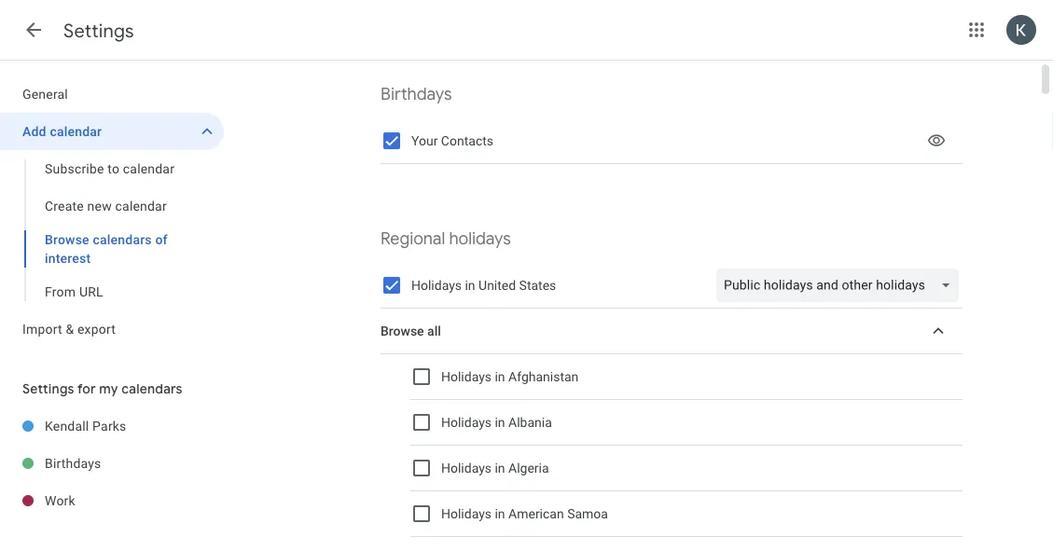 Task type: describe. For each thing, give the bounding box(es) containing it.
settings heading
[[63, 19, 134, 42]]

settings for settings for my calendars
[[22, 381, 74, 397]]

united
[[479, 278, 516, 293]]

import & export
[[22, 322, 116, 337]]

your
[[412, 133, 438, 149]]

create
[[45, 198, 84, 214]]

in for united
[[465, 278, 476, 293]]

browse calendars of interest
[[45, 232, 168, 266]]

afghanistan
[[509, 369, 579, 385]]

holidays in american samoa
[[441, 507, 608, 522]]

algeria
[[509, 461, 549, 476]]

in for algeria
[[495, 461, 505, 476]]

go back image
[[22, 19, 45, 41]]

states
[[519, 278, 557, 293]]

samoa
[[568, 507, 608, 522]]

holidays in afghanistan
[[441, 369, 579, 385]]

holidays for holidays in albania
[[441, 415, 492, 430]]

holidays for holidays in algeria
[[441, 461, 492, 476]]

in for american
[[495, 507, 505, 522]]

in for afghanistan
[[495, 369, 505, 385]]

birthdays tree item
[[0, 445, 224, 483]]

export
[[77, 322, 116, 337]]

holidays for holidays in united states
[[412, 278, 462, 293]]

browse all tree item
[[381, 309, 963, 355]]

1 horizontal spatial birthdays
[[381, 84, 452, 105]]

settings for settings
[[63, 19, 134, 42]]

new
[[87, 198, 112, 214]]

to
[[108, 161, 120, 176]]

american
[[509, 507, 564, 522]]

regional holidays
[[381, 228, 511, 249]]

import
[[22, 322, 62, 337]]

calendar inside tree item
[[50, 124, 102, 139]]

kendall parks
[[45, 419, 127, 434]]

kendall parks tree item
[[0, 408, 224, 445]]

albania
[[509, 415, 552, 430]]

browse for browse all
[[381, 324, 424, 339]]

my
[[99, 381, 118, 397]]

kendall
[[45, 419, 89, 434]]

add
[[22, 124, 46, 139]]



Task type: locate. For each thing, give the bounding box(es) containing it.
calendar for subscribe to calendar
[[123, 161, 175, 176]]

calendar for create new calendar
[[115, 198, 167, 214]]

calendars right my
[[122, 381, 183, 397]]

settings for my calendars tree
[[0, 408, 224, 520]]

birthdays down the kendall
[[45, 456, 101, 471]]

in
[[465, 278, 476, 293], [495, 369, 505, 385], [495, 415, 505, 430], [495, 461, 505, 476], [495, 507, 505, 522]]

for
[[77, 381, 96, 397]]

calendar up of
[[115, 198, 167, 214]]

in left united
[[465, 278, 476, 293]]

of
[[155, 232, 168, 247]]

tree item
[[411, 538, 963, 552]]

None field
[[717, 269, 967, 302]]

calendars inside 'browse calendars of interest'
[[93, 232, 152, 247]]

&
[[66, 322, 74, 337]]

calendars
[[93, 232, 152, 247], [122, 381, 183, 397]]

calendars down create new calendar
[[93, 232, 152, 247]]

0 vertical spatial calendars
[[93, 232, 152, 247]]

holidays in albania
[[441, 415, 552, 430]]

browse left all
[[381, 324, 424, 339]]

add calendar tree item
[[0, 113, 224, 150]]

0 vertical spatial birthdays
[[381, 84, 452, 105]]

calendar
[[50, 124, 102, 139], [123, 161, 175, 176], [115, 198, 167, 214]]

from
[[45, 284, 76, 300]]

general
[[22, 86, 68, 102]]

your contacts
[[412, 133, 494, 149]]

in left albania
[[495, 415, 505, 430]]

1 vertical spatial calendars
[[122, 381, 183, 397]]

1 horizontal spatial browse
[[381, 324, 424, 339]]

subscribe
[[45, 161, 104, 176]]

add calendar
[[22, 124, 102, 139]]

regional
[[381, 228, 445, 249]]

subscribe to calendar
[[45, 161, 175, 176]]

2 vertical spatial calendar
[[115, 198, 167, 214]]

browse
[[45, 232, 89, 247], [381, 324, 424, 339]]

group
[[0, 150, 224, 311]]

holidays
[[412, 278, 462, 293], [441, 369, 492, 385], [441, 415, 492, 430], [441, 461, 492, 476], [441, 507, 492, 522]]

holidays for holidays in afghanistan
[[441, 369, 492, 385]]

holidays up all
[[412, 278, 462, 293]]

in left afghanistan
[[495, 369, 505, 385]]

holidays for holidays in american samoa
[[441, 507, 492, 522]]

0 vertical spatial browse
[[45, 232, 89, 247]]

birthdays inside tree item
[[45, 456, 101, 471]]

url
[[79, 284, 103, 300]]

browse all
[[381, 324, 441, 339]]

tree containing general
[[0, 76, 224, 348]]

holidays down holidays in algeria
[[441, 507, 492, 522]]

birthdays link
[[45, 445, 224, 483]]

browse for browse calendars of interest
[[45, 232, 89, 247]]

group containing subscribe to calendar
[[0, 150, 224, 311]]

1 vertical spatial browse
[[381, 324, 424, 339]]

holidays down holidays in albania
[[441, 461, 492, 476]]

0 horizontal spatial browse
[[45, 232, 89, 247]]

0 vertical spatial settings
[[63, 19, 134, 42]]

birthdays up your on the top left of the page
[[381, 84, 452, 105]]

holidays
[[449, 228, 511, 249]]

holidays up holidays in albania
[[441, 369, 492, 385]]

tree
[[0, 76, 224, 348]]

browse inside tree item
[[381, 324, 424, 339]]

1 vertical spatial settings
[[22, 381, 74, 397]]

holidays up holidays in algeria
[[441, 415, 492, 430]]

in left algeria
[[495, 461, 505, 476]]

in left american
[[495, 507, 505, 522]]

0 horizontal spatial birthdays
[[45, 456, 101, 471]]

holidays in algeria
[[441, 461, 549, 476]]

0 vertical spatial calendar
[[50, 124, 102, 139]]

work tree item
[[0, 483, 224, 520]]

calendar up 'subscribe'
[[50, 124, 102, 139]]

contacts
[[441, 133, 494, 149]]

1 vertical spatial birthdays
[[45, 456, 101, 471]]

from url
[[45, 284, 103, 300]]

calendar right to
[[123, 161, 175, 176]]

settings for my calendars
[[22, 381, 183, 397]]

browse up interest
[[45, 232, 89, 247]]

interest
[[45, 251, 91, 266]]

work
[[45, 493, 75, 509]]

1 vertical spatial calendar
[[123, 161, 175, 176]]

parks
[[93, 419, 127, 434]]

settings
[[63, 19, 134, 42], [22, 381, 74, 397]]

birthdays
[[381, 84, 452, 105], [45, 456, 101, 471]]

settings left for
[[22, 381, 74, 397]]

settings right go back image at the left
[[63, 19, 134, 42]]

in for albania
[[495, 415, 505, 430]]

holidays in united states
[[412, 278, 557, 293]]

create new calendar
[[45, 198, 167, 214]]

all
[[428, 324, 441, 339]]

browse inside 'browse calendars of interest'
[[45, 232, 89, 247]]

work link
[[45, 483, 224, 520]]



Task type: vqa. For each thing, say whether or not it's contained in the screenshot.
6th row from the bottom of the The April 2024 grid
no



